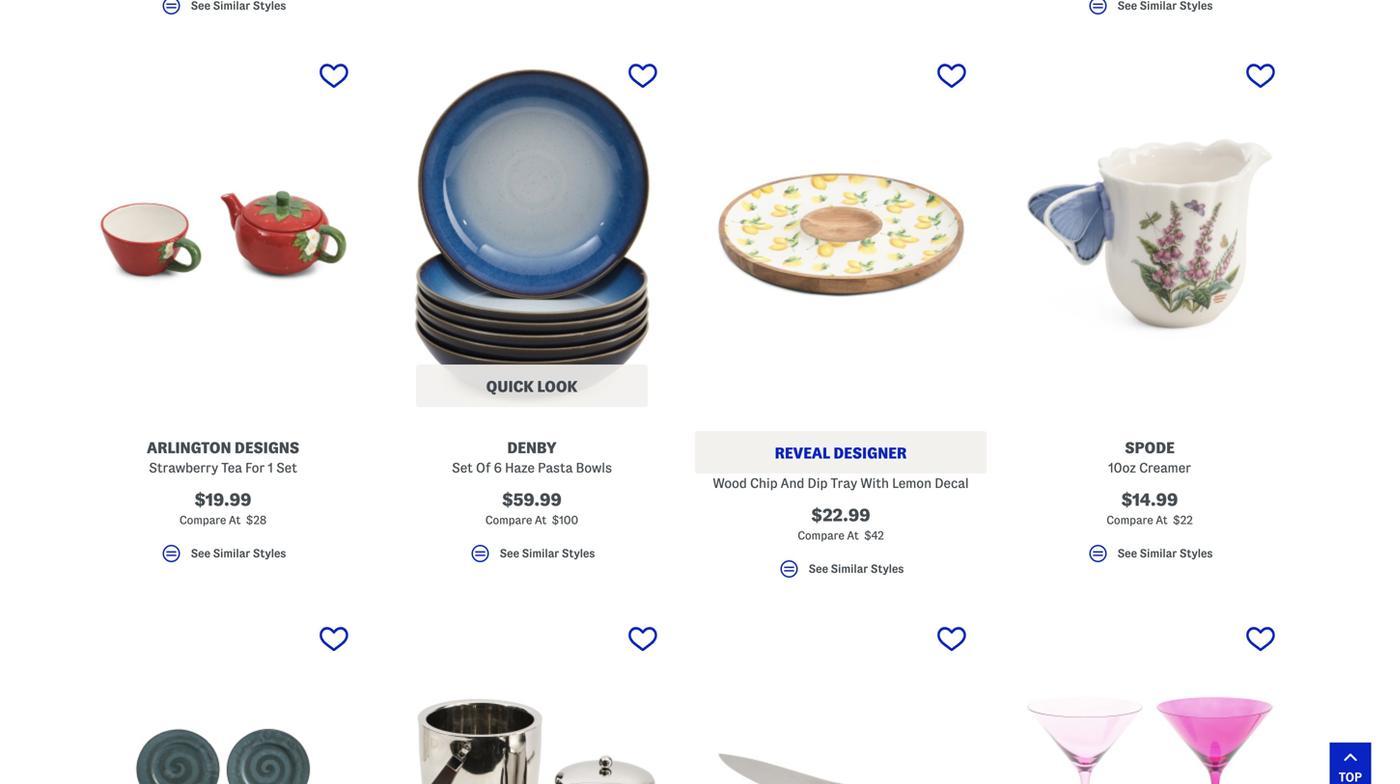 Task type: describe. For each thing, give the bounding box(es) containing it.
denby set of 6 haze pasta bowls
[[452, 440, 612, 475]]

wood handle bar collection image
[[386, 615, 678, 785]]

dip
[[808, 476, 828, 491]]

haze
[[505, 461, 535, 475]]

$59.99
[[502, 491, 562, 509]]

bowls
[[576, 461, 612, 475]]

set of 2 barbie martini glasses image
[[1004, 615, 1295, 785]]

$14.99
[[1121, 491, 1178, 509]]

see similar styles button for $19.99
[[77, 542, 369, 574]]

similar for $19.99
[[213, 548, 250, 560]]

lemon
[[892, 476, 932, 491]]

styles for $14.99
[[1179, 548, 1213, 560]]

$19.99
[[195, 491, 251, 509]]

quick look link
[[416, 365, 648, 407]]

styles for $22.99
[[871, 563, 904, 575]]

styles inside denby set of 6 haze pasta bowls $59.99 compare at              $100 element
[[562, 548, 595, 560]]

compare for $19.99
[[179, 514, 226, 526]]

designer
[[833, 445, 907, 462]]

see similar styles button for $14.99
[[1004, 542, 1295, 574]]

creamer
[[1139, 461, 1191, 475]]

denby
[[507, 440, 557, 456]]

spode
[[1125, 440, 1175, 456]]

similar for $22.99
[[831, 563, 868, 575]]

designs
[[235, 440, 299, 456]]

arlington designs strawberry tea for 1 set
[[147, 440, 299, 475]]

for
[[245, 461, 265, 475]]

10oz creamer image
[[1004, 51, 1295, 416]]

of
[[476, 461, 491, 475]]

compare inside $22.99 compare at              $42
[[798, 530, 844, 542]]

see for $14.99
[[1117, 548, 1137, 560]]

see similar styles for $19.99
[[191, 548, 286, 560]]

1
[[268, 461, 273, 475]]

spode 10oz creamer $14.99 compare at              $22 element
[[1004, 51, 1295, 574]]

quick look
[[486, 378, 578, 395]]

10oz
[[1108, 461, 1136, 475]]

chip
[[750, 476, 778, 491]]

strawberry tea for 1 set image
[[77, 51, 369, 416]]

arlington
[[147, 440, 231, 456]]

set inside the 'arlington designs strawberry tea for 1 set'
[[276, 461, 297, 475]]

set inside denby set of 6 haze pasta bowls
[[452, 461, 473, 475]]

$59.99 compare at              $100
[[485, 491, 578, 526]]

see similar styles button for $22.99
[[695, 558, 987, 590]]

see similar styles button down $59.99 compare at              $100
[[386, 542, 678, 574]]



Task type: vqa. For each thing, say whether or not it's contained in the screenshot.
Haze
yes



Task type: locate. For each thing, give the bounding box(es) containing it.
and
[[781, 476, 804, 491]]

styles down $100
[[562, 548, 595, 560]]

similar inside the "reveal designer wood chip and dip tray with lemon decal $22.99 compare at              $42" element
[[831, 563, 868, 575]]

$19.99 compare at              $28
[[179, 491, 267, 526]]

see similar styles down $42 at the bottom right of the page
[[809, 563, 904, 575]]

similar inside arlington designs strawberry tea for 1 set $19.99 compare at              $28 element
[[213, 548, 250, 560]]

see similar styles button down $19.99 compare at              $28
[[77, 542, 369, 574]]

denby set of 6 haze pasta bowls $59.99 compare at              $100 element
[[386, 51, 678, 574]]

wood
[[713, 476, 747, 491]]

set right 1
[[276, 461, 297, 475]]

6in german steel classic chef's knife image
[[695, 615, 987, 785]]

set
[[276, 461, 297, 475], [452, 461, 473, 475]]

see down $59.99 compare at              $100
[[500, 548, 519, 560]]

see for $19.99
[[191, 548, 210, 560]]

see similar styles down $100
[[500, 548, 595, 560]]

see inside arlington designs strawberry tea for 1 set $19.99 compare at              $28 element
[[191, 548, 210, 560]]

similar inside 'spode 10oz creamer $14.99 compare at              $22' element
[[1140, 548, 1177, 560]]

tea
[[221, 461, 242, 475]]

similar down $42 at the bottom right of the page
[[831, 563, 868, 575]]

styles
[[253, 548, 286, 560], [562, 548, 595, 560], [1179, 548, 1213, 560], [871, 563, 904, 575]]

compare down $19.99
[[179, 514, 226, 526]]

styles inside arlington designs strawberry tea for 1 set $19.99 compare at              $28 element
[[253, 548, 286, 560]]

see similar styles down $22
[[1117, 548, 1213, 560]]

reveal
[[775, 445, 830, 462]]

see inside the "reveal designer wood chip and dip tray with lemon decal $22.99 compare at              $42" element
[[809, 563, 828, 575]]

with
[[860, 476, 889, 491]]

see down $22.99 compare at              $42
[[809, 563, 828, 575]]

see down $19.99 compare at              $28
[[191, 548, 210, 560]]

styles down $28
[[253, 548, 286, 560]]

strawberry
[[149, 461, 218, 475]]

decal
[[935, 476, 969, 491]]

similar inside denby set of 6 haze pasta bowls $59.99 compare at              $100 element
[[522, 548, 559, 560]]

see similar styles button down $14.99 compare at              $22
[[1004, 542, 1295, 574]]

compare
[[179, 514, 226, 526], [485, 514, 532, 526], [1106, 514, 1153, 526], [798, 530, 844, 542]]

similar down $28
[[213, 548, 250, 560]]

compare inside $19.99 compare at              $28
[[179, 514, 226, 526]]

see similar styles button down $22.99 compare at              $42
[[695, 558, 987, 590]]

compare down $14.99
[[1106, 514, 1153, 526]]

see similar styles
[[191, 548, 286, 560], [500, 548, 595, 560], [1117, 548, 1213, 560], [809, 563, 904, 575]]

see
[[191, 548, 210, 560], [500, 548, 519, 560], [1117, 548, 1137, 560], [809, 563, 828, 575]]

similar for $14.99
[[1140, 548, 1177, 560]]

set left of on the bottom
[[452, 461, 473, 475]]

styles inside 'spode 10oz creamer $14.99 compare at              $22' element
[[1179, 548, 1213, 560]]

similar down $100
[[522, 548, 559, 560]]

similar
[[213, 548, 250, 560], [522, 548, 559, 560], [1140, 548, 1177, 560], [831, 563, 868, 575]]

styles down $22
[[1179, 548, 1213, 560]]

compare down $59.99
[[485, 514, 532, 526]]

look
[[537, 378, 578, 395]]

arlington designs strawberry tea for 1 set $19.99 compare at              $28 element
[[77, 51, 369, 574]]

$22
[[1173, 514, 1193, 526]]

see down $14.99 compare at              $22
[[1117, 548, 1137, 560]]

reveal designer wood chip and dip tray with lemon decal $22.99 compare at              $42 element
[[695, 51, 987, 590]]

$100
[[552, 514, 578, 526]]

$42
[[864, 530, 884, 542]]

see similar styles inside denby set of 6 haze pasta bowls $59.99 compare at              $100 element
[[500, 548, 595, 560]]

$14.99 compare at              $22
[[1106, 491, 1193, 526]]

see similar styles for $14.99
[[1117, 548, 1213, 560]]

$22.99 compare at              $42
[[798, 506, 884, 542]]

see inside denby set of 6 haze pasta bowls $59.99 compare at              $100 element
[[500, 548, 519, 560]]

similar down $22
[[1140, 548, 1177, 560]]

compare inside $59.99 compare at              $100
[[485, 514, 532, 526]]

see similar styles inside arlington designs strawberry tea for 1 set $19.99 compare at              $28 element
[[191, 548, 286, 560]]

tray
[[831, 476, 857, 491]]

pasta
[[538, 461, 573, 475]]

quick
[[486, 378, 534, 395]]

16pc toren denim reactive dinnerware set image
[[77, 615, 369, 785]]

1 horizontal spatial set
[[452, 461, 473, 475]]

$28
[[246, 514, 267, 526]]

wood chip and dip tray with lemon decal image
[[695, 51, 987, 416]]

spode 10oz creamer
[[1108, 440, 1191, 475]]

reveal designer
[[775, 445, 907, 462]]

wood chip and dip tray with lemon decal
[[713, 476, 969, 491]]

styles inside the "reveal designer wood chip and dip tray with lemon decal $22.99 compare at              $42" element
[[871, 563, 904, 575]]

see inside 'spode 10oz creamer $14.99 compare at              $22' element
[[1117, 548, 1137, 560]]

styles down $42 at the bottom right of the page
[[871, 563, 904, 575]]

see similar styles inside 'spode 10oz creamer $14.99 compare at              $22' element
[[1117, 548, 1213, 560]]

see similar styles down $28
[[191, 548, 286, 560]]

see similar styles button
[[77, 542, 369, 574], [386, 542, 678, 574], [1004, 542, 1295, 574], [695, 558, 987, 590]]

compare inside $14.99 compare at              $22
[[1106, 514, 1153, 526]]

$22.99
[[811, 506, 870, 525]]

compare for $59.99
[[485, 514, 532, 526]]

set of 6 haze pasta bowls image
[[386, 51, 678, 416]]

styles for $19.99
[[253, 548, 286, 560]]

see for $22.99
[[809, 563, 828, 575]]

1 set from the left
[[276, 461, 297, 475]]

compare down $22.99
[[798, 530, 844, 542]]

compare for $14.99
[[1106, 514, 1153, 526]]

see similar styles inside the "reveal designer wood chip and dip tray with lemon decal $22.99 compare at              $42" element
[[809, 563, 904, 575]]

2 set from the left
[[452, 461, 473, 475]]

see similar styles for $22.99
[[809, 563, 904, 575]]

0 horizontal spatial set
[[276, 461, 297, 475]]

6
[[494, 461, 502, 475]]



